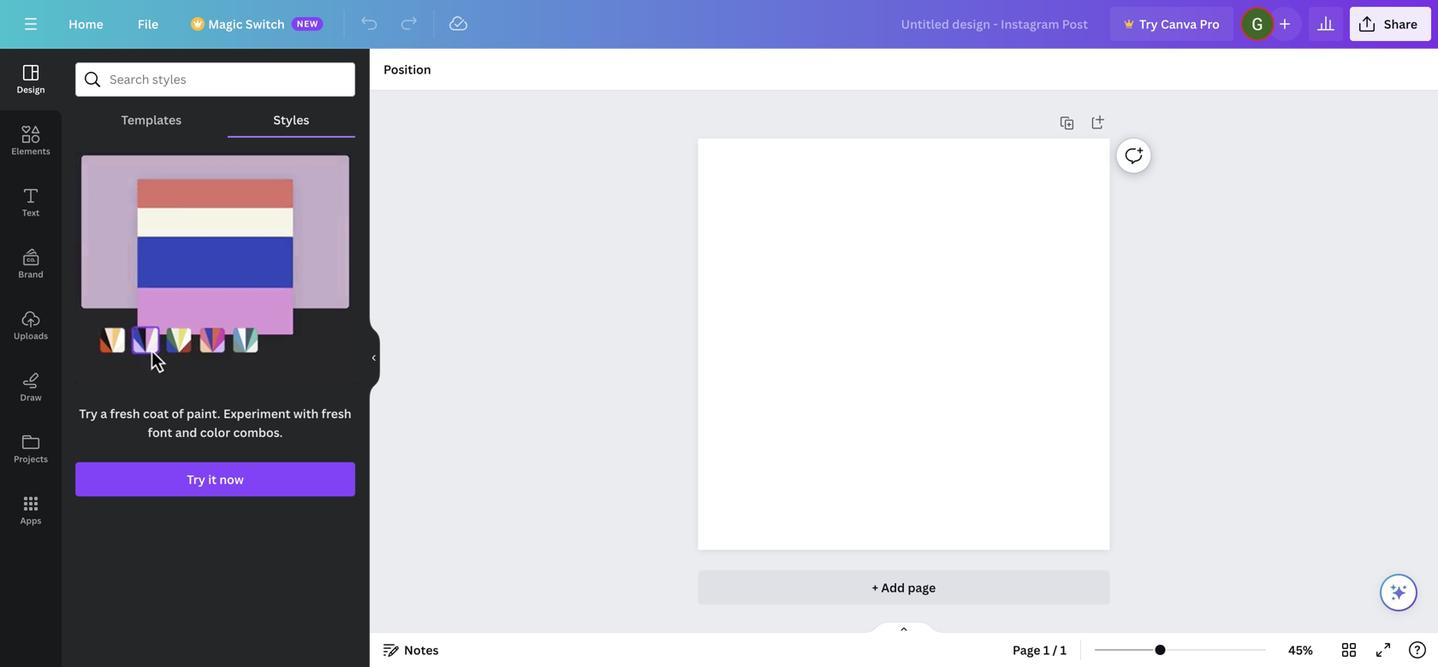 Task type: locate. For each thing, give the bounding box(es) containing it.
pro
[[1200, 16, 1220, 32]]

brand
[[18, 269, 43, 280]]

0 vertical spatial try
[[1140, 16, 1158, 32]]

1
[[1044, 643, 1050, 659], [1061, 643, 1067, 659]]

templates
[[121, 112, 182, 128]]

/
[[1053, 643, 1058, 659]]

try left it
[[187, 472, 205, 488]]

switch
[[246, 16, 285, 32]]

0 horizontal spatial try
[[79, 406, 98, 422]]

notes
[[404, 643, 439, 659]]

elements
[[11, 146, 50, 157]]

projects button
[[0, 419, 62, 480]]

try for try it now
[[187, 472, 205, 488]]

1 vertical spatial try
[[79, 406, 98, 422]]

projects
[[14, 454, 48, 465]]

apps
[[20, 515, 41, 527]]

try
[[1140, 16, 1158, 32], [79, 406, 98, 422], [187, 472, 205, 488]]

fresh
[[110, 406, 140, 422], [322, 406, 352, 422]]

Search styles search field
[[110, 63, 321, 96]]

+
[[872, 580, 879, 596]]

show pages image
[[863, 622, 945, 635]]

1 left the /
[[1044, 643, 1050, 659]]

page
[[908, 580, 936, 596]]

1 1 from the left
[[1044, 643, 1050, 659]]

try inside button
[[1140, 16, 1158, 32]]

2 vertical spatial try
[[187, 472, 205, 488]]

styles
[[273, 112, 309, 128]]

45%
[[1289, 643, 1313, 659]]

try a fresh coat of paint. experiment with fresh font and color combos.
[[79, 406, 352, 441]]

fresh right with
[[322, 406, 352, 422]]

hide image
[[369, 317, 380, 399]]

1 horizontal spatial fresh
[[322, 406, 352, 422]]

+ add page button
[[698, 571, 1110, 605]]

1 horizontal spatial try
[[187, 472, 205, 488]]

fresh right a
[[110, 406, 140, 422]]

new
[[297, 18, 318, 30]]

draw
[[20, 392, 42, 404]]

home link
[[55, 7, 117, 41]]

try inside try a fresh coat of paint. experiment with fresh font and color combos.
[[79, 406, 98, 422]]

1 right the /
[[1061, 643, 1067, 659]]

now
[[219, 472, 244, 488]]

brand button
[[0, 234, 62, 295]]

0 horizontal spatial fresh
[[110, 406, 140, 422]]

0 horizontal spatial 1
[[1044, 643, 1050, 659]]

try inside button
[[187, 472, 205, 488]]

Design title text field
[[888, 7, 1104, 41]]

text button
[[0, 172, 62, 234]]

draw button
[[0, 357, 62, 419]]

design
[[17, 84, 45, 95]]

try left 'canva'
[[1140, 16, 1158, 32]]

2 horizontal spatial try
[[1140, 16, 1158, 32]]

templates button
[[75, 104, 228, 136]]

try canva pro
[[1140, 16, 1220, 32]]

and
[[175, 425, 197, 441]]

uploads
[[14, 330, 48, 342]]

try left a
[[79, 406, 98, 422]]

add
[[881, 580, 905, 596]]

1 horizontal spatial 1
[[1061, 643, 1067, 659]]

canva assistant image
[[1389, 583, 1409, 604]]

notes button
[[377, 637, 446, 664]]

share button
[[1350, 7, 1432, 41]]

of
[[172, 406, 184, 422]]

position button
[[377, 56, 438, 83]]



Task type: vqa. For each thing, say whether or not it's contained in the screenshot.
'Search styles' SEARCH FIELD
yes



Task type: describe. For each thing, give the bounding box(es) containing it.
paint.
[[187, 406, 220, 422]]

font
[[148, 425, 172, 441]]

main menu bar
[[0, 0, 1438, 49]]

try it now
[[187, 472, 244, 488]]

45% button
[[1273, 637, 1329, 664]]

experiment
[[223, 406, 291, 422]]

try it now button
[[75, 463, 355, 497]]

2 fresh from the left
[[322, 406, 352, 422]]

+ add page
[[872, 580, 936, 596]]

try canva pro button
[[1110, 7, 1234, 41]]

elements button
[[0, 110, 62, 172]]

magic
[[208, 16, 243, 32]]

try for try a fresh coat of paint. experiment with fresh font and color combos.
[[79, 406, 98, 422]]

canva
[[1161, 16, 1197, 32]]

file
[[138, 16, 159, 32]]

position
[[384, 61, 431, 77]]

side panel tab list
[[0, 49, 62, 542]]

design button
[[0, 49, 62, 110]]

page
[[1013, 643, 1041, 659]]

coat
[[143, 406, 169, 422]]

it
[[208, 472, 217, 488]]

text
[[22, 207, 39, 219]]

page 1 / 1
[[1013, 643, 1067, 659]]

styles button
[[228, 104, 355, 136]]

apps button
[[0, 480, 62, 542]]

try for try canva pro
[[1140, 16, 1158, 32]]

a
[[100, 406, 107, 422]]

1 fresh from the left
[[110, 406, 140, 422]]

with
[[293, 406, 319, 422]]

uploads button
[[0, 295, 62, 357]]

home
[[68, 16, 103, 32]]

file button
[[124, 7, 172, 41]]

combos.
[[233, 425, 283, 441]]

magic switch
[[208, 16, 285, 32]]

color
[[200, 425, 230, 441]]

2 1 from the left
[[1061, 643, 1067, 659]]

share
[[1384, 16, 1418, 32]]



